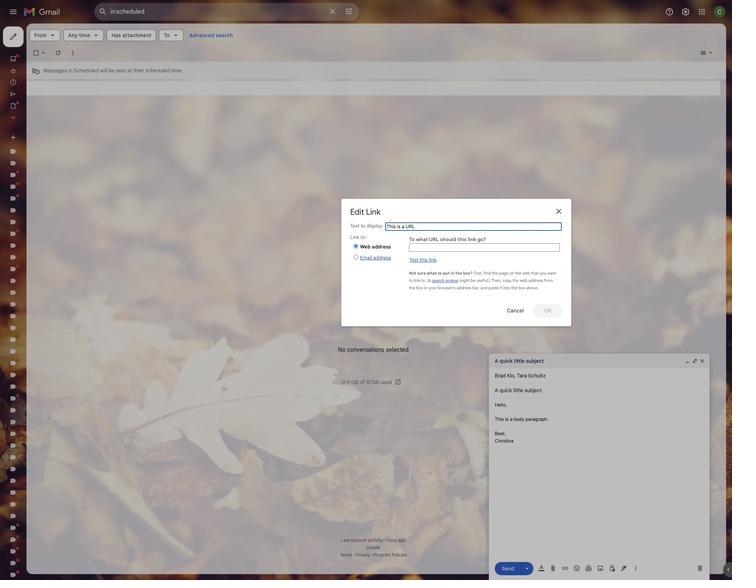 Task type: locate. For each thing, give the bounding box(es) containing it.
edit link dialog
[[341, 199, 571, 327]]

this
[[457, 237, 466, 243], [420, 257, 428, 264]]

0 vertical spatial search
[[216, 32, 233, 39]]

be up bar,
[[471, 278, 476, 283]]

page
[[499, 271, 509, 276]]

first,
[[474, 271, 483, 276]]

address up email address tab
[[372, 244, 391, 250]]

should
[[440, 237, 456, 243]]

paste
[[489, 286, 499, 291]]

text
[[350, 223, 360, 229]]

0 vertical spatial web
[[522, 271, 530, 276]]

0 horizontal spatial link
[[350, 234, 359, 241]]

what right to
[[416, 237, 428, 243]]

to
[[361, 223, 365, 229], [438, 271, 442, 276], [409, 278, 413, 283]]

15
[[366, 379, 371, 386]]

link left go? at the right of the page
[[468, 237, 476, 243]]

clear search image
[[325, 4, 340, 19]]

1 · from the left
[[353, 553, 354, 558]]

1 vertical spatial to
[[438, 271, 442, 276]]

None search field
[[94, 3, 359, 21]]

1 horizontal spatial link
[[366, 207, 381, 217]]

cancel
[[507, 308, 524, 314]]

browser's
[[438, 286, 456, 291]]

link inside test this link button
[[429, 257, 437, 264]]

1 vertical spatial this
[[420, 257, 428, 264]]

1 horizontal spatial ·
[[371, 553, 372, 558]]

the down on
[[513, 278, 519, 283]]

0 horizontal spatial search
[[216, 32, 233, 39]]

· right terms link
[[353, 553, 354, 558]]

None radio
[[354, 244, 358, 249]]

0 horizontal spatial ·
[[353, 553, 354, 558]]

display:
[[367, 223, 384, 229]]

1 horizontal spatial search
[[432, 278, 445, 283]]

email address tab
[[351, 253, 407, 263]]

0 vertical spatial to
[[361, 223, 365, 229]]

1 horizontal spatial in
[[424, 286, 427, 291]]

2 horizontal spatial in
[[451, 271, 454, 276]]

navigation
[[0, 24, 88, 581]]

web inside first, find the page on the web that you want to link to. (a
[[522, 271, 530, 276]]

1 horizontal spatial this
[[457, 237, 466, 243]]

·
[[353, 553, 354, 558], [371, 553, 372, 558]]

0.11
[[342, 379, 350, 386]]

box?
[[463, 271, 473, 276]]

advanced search
[[189, 32, 233, 39]]

has attachment
[[112, 32, 151, 39]]

no conversations selected main content
[[26, 24, 726, 575]]

search
[[216, 32, 233, 39], [432, 278, 445, 283]]

0 horizontal spatial in
[[68, 67, 72, 74]]

ok button
[[533, 304, 563, 318]]

1 horizontal spatial be
[[471, 278, 476, 283]]

2 vertical spatial to
[[409, 278, 413, 283]]

advanced search button
[[186, 29, 236, 42]]

details link
[[367, 545, 380, 551]]

0 vertical spatial link
[[366, 207, 381, 217]]

time.
[[171, 67, 183, 74]]

this right should
[[457, 237, 466, 243]]

in
[[68, 67, 72, 74], [451, 271, 454, 276], [424, 286, 427, 291]]

Web address url field
[[409, 244, 560, 252]]

box
[[416, 286, 423, 291], [518, 286, 525, 291]]

1 vertical spatial link
[[350, 234, 359, 241]]

1 horizontal spatial box
[[518, 286, 525, 291]]

toggle split pane mode image
[[700, 49, 707, 57]]

web left 'that'
[[522, 271, 530, 276]]

scheduled
[[145, 67, 170, 74]]

0 vertical spatial link
[[468, 237, 476, 243]]

refresh image
[[54, 49, 62, 57]]

scheduled
[[74, 67, 99, 74]]

the left box?
[[455, 271, 462, 276]]

0 vertical spatial this
[[457, 237, 466, 243]]

0 horizontal spatial gb
[[351, 379, 358, 386]]

link
[[468, 237, 476, 243], [429, 257, 437, 264], [414, 278, 420, 283]]

link up the "not sure what to put in the box?" at the top of page
[[429, 257, 437, 264]]

web for address
[[520, 278, 527, 283]]

1 vertical spatial link
[[429, 257, 437, 264]]

address
[[372, 244, 391, 250], [373, 255, 391, 261], [529, 278, 543, 283], [457, 286, 471, 291]]

account
[[351, 538, 367, 543]]

edit link
[[350, 207, 381, 217]]

0 horizontal spatial be
[[109, 67, 115, 74]]

what up '(a'
[[427, 271, 437, 276]]

to right text
[[361, 223, 365, 229]]

program
[[374, 553, 391, 558]]

be
[[109, 67, 115, 74], [471, 278, 476, 283]]

box down "to."
[[416, 286, 423, 291]]

1 vertical spatial be
[[471, 278, 476, 283]]

1 vertical spatial web
[[520, 278, 527, 283]]

link left "to."
[[414, 278, 420, 283]]

box left above.
[[518, 286, 525, 291]]

search right advanced
[[216, 32, 233, 39]]

to inside first, find the page on the web that you want to link to. (a
[[409, 278, 413, 283]]

None radio
[[354, 255, 358, 260]]

tab list
[[350, 234, 407, 264]]

in left the your
[[424, 286, 427, 291]]

2 vertical spatial in
[[424, 286, 427, 291]]

activity:
[[368, 538, 384, 543]]

to left put
[[438, 271, 442, 276]]

2 horizontal spatial to
[[438, 271, 442, 276]]

1 vertical spatial in
[[451, 271, 454, 276]]

that
[[531, 271, 539, 276]]

settings image
[[681, 7, 690, 16]]

1 vertical spatial search
[[432, 278, 445, 283]]

1 horizontal spatial gb
[[372, 379, 379, 386]]

search down the "not sure what to put in the box?" at the top of page
[[432, 278, 445, 283]]

0 horizontal spatial this
[[420, 257, 428, 264]]

web for that
[[522, 271, 530, 276]]

their
[[133, 67, 144, 74]]

0 vertical spatial be
[[109, 67, 115, 74]]

in right put
[[451, 271, 454, 276]]

test this link button
[[409, 257, 437, 264]]

0 horizontal spatial box
[[416, 286, 423, 291]]

above.
[[526, 286, 539, 291]]

this inside test this link button
[[420, 257, 428, 264]]

gb right 15
[[372, 379, 379, 386]]

to down not
[[409, 278, 413, 283]]

1 gb from the left
[[351, 379, 358, 386]]

put
[[443, 271, 450, 276]]

privacy link
[[355, 553, 370, 558]]

2 horizontal spatial link
[[468, 237, 476, 243]]

sent
[[116, 67, 126, 74]]

on
[[510, 271, 514, 276]]

conversations
[[347, 346, 384, 354]]

advanced search options image
[[341, 4, 356, 19]]

search mail image
[[96, 5, 110, 18]]

none radio inside web address tab
[[354, 244, 358, 249]]

the right on
[[515, 271, 521, 276]]

tab list containing link to:
[[350, 234, 407, 264]]

1 horizontal spatial link
[[429, 257, 437, 264]]

address down web address tab
[[373, 255, 391, 261]]

0 horizontal spatial link
[[414, 278, 420, 283]]

then,
[[491, 278, 501, 283]]

cancel button
[[501, 304, 530, 318]]

gb left the of in the left bottom of the page
[[351, 379, 358, 386]]

link left to:
[[350, 234, 359, 241]]

the
[[455, 271, 462, 276], [492, 271, 498, 276], [515, 271, 521, 276], [513, 278, 519, 283], [409, 286, 415, 291], [511, 286, 517, 291]]

0 vertical spatial in
[[68, 67, 72, 74]]

be right will
[[109, 67, 115, 74]]

tab list inside edit link dialog
[[350, 234, 407, 264]]

address inside tab
[[372, 244, 391, 250]]

web inside might be useful.) then, copy the web address from the box in your browser's address bar, and paste it into the box above.
[[520, 278, 527, 283]]

link up display:
[[366, 207, 381, 217]]

search inside "popup button"
[[216, 32, 233, 39]]

web up above.
[[520, 278, 527, 283]]

· down details link
[[371, 553, 372, 558]]

in right messages
[[68, 67, 72, 74]]

this right the test
[[420, 257, 428, 264]]

gb
[[351, 379, 358, 386], [372, 379, 379, 386]]

Text to display: field
[[385, 223, 562, 231]]

be inside might be useful.) then, copy the web address from the box in your browser's address bar, and paste it into the box above.
[[471, 278, 476, 283]]

2 vertical spatial link
[[414, 278, 420, 283]]

1 horizontal spatial to
[[409, 278, 413, 283]]

hour
[[388, 538, 397, 543]]

test this link
[[409, 257, 437, 264]]



Task type: describe. For each thing, give the bounding box(es) containing it.
edit
[[350, 207, 364, 217]]

1 box from the left
[[416, 286, 423, 291]]

link inside tab list
[[350, 234, 359, 241]]

sure
[[417, 271, 426, 276]]

2 gb from the left
[[372, 379, 379, 386]]

find
[[484, 271, 491, 276]]

no
[[338, 346, 346, 354]]

it
[[500, 286, 502, 291]]

useful.)
[[477, 278, 490, 283]]

address inside tab
[[373, 255, 391, 261]]

to what url should this link go?
[[409, 237, 486, 243]]

web address
[[360, 244, 391, 250]]

test
[[409, 257, 418, 264]]

1 vertical spatial what
[[427, 271, 437, 276]]

and
[[480, 286, 487, 291]]

last
[[341, 538, 350, 543]]

you
[[540, 271, 546, 276]]

to
[[409, 237, 415, 243]]

to.
[[421, 278, 426, 283]]

web address tab
[[351, 243, 407, 252]]

not sure what to put in the box?
[[409, 271, 473, 276]]

details
[[367, 545, 380, 551]]

into
[[503, 286, 510, 291]]

edit link heading
[[350, 207, 381, 217]]

1
[[385, 538, 387, 543]]

used
[[380, 379, 392, 386]]

address down 'that'
[[529, 278, 543, 283]]

your
[[428, 286, 437, 291]]

address down the "might" on the right top of the page
[[457, 286, 471, 291]]

0 vertical spatial what
[[416, 237, 428, 243]]

0 horizontal spatial to
[[361, 223, 365, 229]]

search engine
[[432, 278, 458, 283]]

ago
[[398, 538, 406, 543]]

terms link
[[340, 553, 352, 558]]

will
[[100, 67, 107, 74]]

ok
[[544, 308, 552, 314]]

(a
[[427, 278, 431, 283]]

web
[[360, 244, 371, 250]]

messages in scheduled will be sent at their scheduled time.
[[43, 67, 183, 74]]

at
[[127, 67, 132, 74]]

last account activity: 1 hour ago details terms · privacy · program policies
[[340, 538, 407, 558]]

url
[[429, 237, 439, 243]]

want
[[547, 271, 556, 276]]

2 box from the left
[[518, 286, 525, 291]]

engine
[[446, 278, 458, 283]]

first, find the page on the web that you want to link to. (a
[[409, 271, 556, 283]]

email address
[[360, 255, 391, 261]]

the right into
[[511, 286, 517, 291]]

not
[[409, 271, 416, 276]]

messages
[[43, 67, 67, 74]]

of
[[360, 379, 365, 386]]

in inside might be useful.) then, copy the web address from the box in your browser's address bar, and paste it into the box above.
[[424, 286, 427, 291]]

the up then,
[[492, 271, 498, 276]]

text to display:
[[350, 223, 385, 229]]

has attachment button
[[107, 29, 156, 41]]

the down not
[[409, 286, 415, 291]]

privacy
[[355, 553, 370, 558]]

advanced
[[189, 32, 214, 39]]

attachment
[[122, 32, 151, 39]]

to:
[[361, 234, 366, 241]]

in inside no conversations selected main content
[[68, 67, 72, 74]]

link inside first, find the page on the web that you want to link to. (a
[[414, 278, 420, 283]]

search engine link
[[432, 278, 458, 283]]

policies
[[392, 553, 407, 558]]

be inside no conversations selected main content
[[109, 67, 115, 74]]

link to:
[[350, 234, 366, 241]]

go?
[[478, 237, 486, 243]]

copy
[[503, 278, 512, 283]]

2 · from the left
[[371, 553, 372, 558]]

none radio inside email address tab
[[354, 255, 358, 260]]

has
[[112, 32, 121, 39]]

search inside edit link dialog
[[432, 278, 445, 283]]

program policies link
[[374, 553, 407, 558]]

follow link to manage storage image
[[395, 379, 402, 386]]

from
[[544, 278, 553, 283]]

email
[[360, 255, 372, 261]]

no conversations selected
[[338, 346, 409, 354]]

might be useful.) then, copy the web address from the box in your browser's address bar, and paste it into the box above.
[[409, 278, 553, 291]]

might
[[459, 278, 470, 283]]

0.11 gb of 15 gb used
[[342, 379, 392, 386]]

bar,
[[473, 286, 479, 291]]

selected
[[386, 346, 409, 354]]

terms
[[340, 553, 352, 558]]



Task type: vqa. For each thing, say whether or not it's contained in the screenshot.
and
yes



